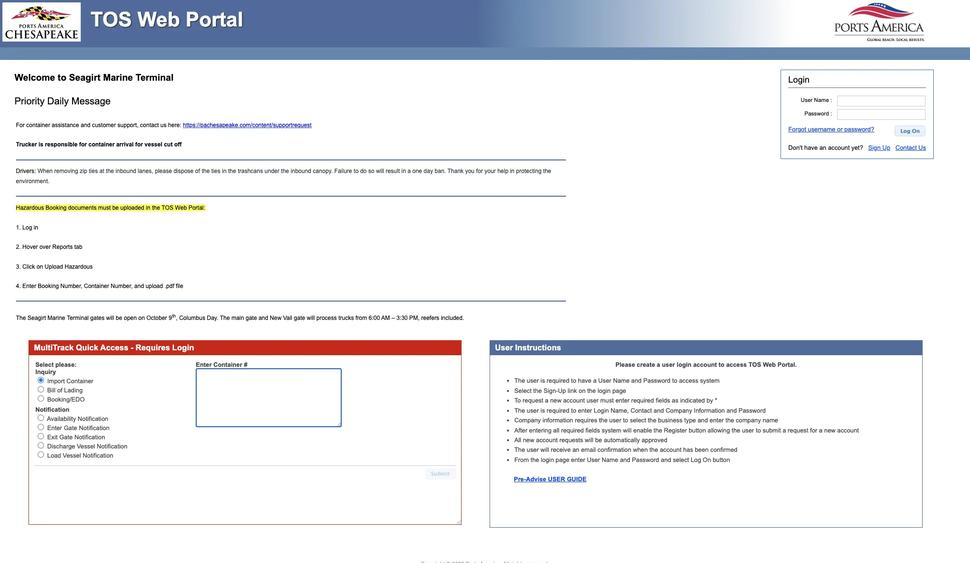 Task type: describe. For each thing, give the bounding box(es) containing it.
user up from
[[527, 447, 539, 454]]

trucker
[[16, 141, 37, 148]]

requests
[[560, 437, 583, 444]]

0 vertical spatial booking
[[46, 205, 67, 211]]

forgot
[[789, 126, 807, 133]]

to left submit
[[756, 427, 761, 434]]

0 horizontal spatial must
[[98, 205, 111, 211]]

quick
[[76, 343, 98, 353]]

the user is required to have a user name and password to access system select the sign-up link on the login page to request a new account user must enter required fields as indicated by * the user is required to enter login name, contact and company information and password company information requires the user to select the business type and enter the company name after entering all required fields system will enable the register button allowing the user to submit a request for a new account all new account requests will be automatically approved the user will receive an email confirmation when the account has been confirmed from the login page enter user name and password and select log on button
[[515, 377, 859, 464]]

vail
[[283, 315, 292, 322]]

9
[[169, 315, 172, 322]]

uploaded
[[120, 205, 144, 211]]

contact inside the user is required to have a user name and password to access system select the sign-up link on the login page to request a new account user must enter required fields as indicated by * the user is required to enter login name, contact and company information and password company information requires the user to select the business type and enter the company name after entering all required fields system will enable the register button allowing the user to submit a request for a new account all new account requests will be automatically approved the user will receive an email confirmation when the account has been confirmed from the login page enter user name and password and select log on button
[[631, 407, 652, 414]]

1 horizontal spatial container
[[89, 141, 115, 148]]

will left process
[[307, 315, 315, 322]]

gates
[[90, 315, 105, 322]]

2. hover over reports tab
[[16, 244, 82, 251]]

user down name,
[[610, 417, 622, 424]]

don't
[[789, 144, 803, 151]]

1 horizontal spatial access
[[727, 361, 747, 368]]

notification for enter gate notification
[[79, 425, 110, 432]]

#
[[244, 361, 248, 368]]

in left trashcans
[[222, 168, 227, 175]]

1 inbound from the left
[[116, 168, 136, 175]]

the right under
[[281, 168, 289, 175]]

notification for exit gate notification
[[74, 434, 105, 441]]

0 vertical spatial login
[[677, 361, 692, 368]]

open
[[124, 315, 137, 322]]

will up automatically
[[623, 427, 632, 434]]

for right responsible
[[79, 141, 87, 148]]

to
[[515, 397, 521, 404]]

vessel for discharge
[[77, 443, 95, 450]]

process
[[317, 315, 337, 322]]

1 vertical spatial booking
[[38, 283, 59, 290]]

0 vertical spatial terminal
[[136, 73, 174, 83]]

information
[[543, 417, 573, 424]]

1 vertical spatial name
[[613, 377, 630, 385]]

load vessel notification
[[47, 452, 113, 460]]

0 vertical spatial new
[[550, 397, 562, 404]]

required up "information"
[[547, 407, 570, 414]]

and down confirmation in the bottom right of the page
[[620, 456, 631, 464]]

please:
[[55, 361, 77, 368]]

be inside the user is required to have a user name and password to access system select the sign-up link on the login page to request a new account user must enter required fields as indicated by * the user is required to enter login name, contact and company information and password company information requires the user to select the business type and enter the company name after entering all required fields system will enable the register button allowing the user to submit a request for a new account all new account requests will be automatically approved the user will receive an email confirmation when the account has been confirmed from the login page enter user name and password and select log on button
[[596, 437, 602, 444]]

user up "entering"
[[527, 407, 539, 414]]

contact
[[140, 122, 159, 128]]

username
[[808, 126, 836, 133]]

0 horizontal spatial container
[[26, 122, 50, 128]]

tos web portal
[[91, 8, 243, 31]]

indicated
[[680, 397, 705, 404]]

0 vertical spatial contact
[[896, 144, 917, 151]]

user down company
[[742, 427, 754, 434]]

pre-
[[514, 476, 526, 483]]

trashcans
[[238, 168, 263, 175]]

to up as
[[673, 377, 678, 385]]

lanes,
[[138, 168, 153, 175]]

off
[[174, 141, 182, 148]]

to up priority daily message
[[58, 73, 66, 83]]

to down name,
[[623, 417, 629, 424]]

the up the enable
[[648, 417, 657, 424]]

columbus
[[179, 315, 205, 322]]

user left instructions
[[495, 343, 513, 353]]

entering
[[529, 427, 552, 434]]

from
[[515, 456, 529, 464]]

protecting
[[516, 168, 542, 175]]

password?
[[845, 126, 875, 133]]

0 horizontal spatial login
[[541, 456, 554, 464]]

1 ties from the left
[[89, 168, 98, 175]]

your
[[485, 168, 496, 175]]

on inside the seagirt marine terminal gates will be open on october 9 th , columbus day. the main gate and new vail gate will process trucks from 6:00 am – 3:30 pm, reefers included.
[[138, 315, 145, 322]]

pre-advise user guide link
[[514, 476, 587, 483]]

0 vertical spatial up
[[883, 144, 891, 151]]

failure
[[335, 168, 352, 175]]

from
[[356, 315, 367, 322]]

0 horizontal spatial fields
[[586, 427, 600, 434]]

welcome
[[15, 73, 55, 83]]

1 number, from the left
[[60, 283, 82, 290]]

1 vertical spatial new
[[825, 427, 836, 434]]

reports
[[52, 244, 73, 251]]

0 horizontal spatial tos
[[91, 8, 132, 31]]

please
[[155, 168, 172, 175]]

1 vertical spatial of
[[57, 387, 62, 394]]

user up name,
[[599, 377, 612, 385]]

sign
[[869, 144, 881, 151]]

customer
[[92, 122, 116, 128]]

0 horizontal spatial login
[[172, 343, 194, 353]]

enter up name,
[[616, 397, 630, 404]]

import
[[47, 378, 65, 385]]

do
[[360, 168, 367, 175]]

zip
[[80, 168, 87, 175]]

and down approved
[[661, 456, 672, 464]]

type
[[685, 417, 696, 424]]

day
[[424, 168, 433, 175]]

2 number, from the left
[[111, 283, 133, 290]]

1 horizontal spatial button
[[713, 456, 730, 464]]

the left sign-
[[534, 387, 542, 394]]

on inside the user is required to have a user name and password to access system select the sign-up link on the login page to request a new account user must enter required fields as indicated by * the user is required to enter login name, contact and company information and password company information requires the user to select the business type and enter the company name after entering all required fields system will enable the register button allowing the user to submit a request for a new account all new account requests will be automatically approved the user will receive an email confirmation when the account has been confirmed from the login page enter user name and password and select log on button
[[703, 456, 711, 464]]

main
[[232, 315, 244, 322]]

portal:
[[189, 205, 205, 211]]

and up the business
[[654, 407, 664, 414]]

the right uploaded
[[152, 205, 160, 211]]

enter for enter gate notification
[[47, 425, 62, 432]]

new
[[270, 315, 282, 322]]

1 horizontal spatial fields
[[656, 397, 671, 404]]

on inside button
[[913, 127, 920, 134]]

0 horizontal spatial request
[[523, 397, 544, 404]]

information
[[694, 407, 725, 414]]

user down user instructions
[[527, 377, 539, 385]]

enter down the email
[[571, 456, 586, 464]]

0 vertical spatial page
[[613, 387, 627, 394]]

will left receive
[[541, 447, 549, 454]]

under
[[265, 168, 280, 175]]

the down approved
[[650, 447, 658, 454]]

discharge
[[47, 443, 75, 450]]

log inside button
[[901, 127, 911, 134]]

the right requires
[[599, 417, 608, 424]]

the seagirt marine terminal gates will be open on october 9 th , columbus day. the main gate and new vail gate will process trucks from 6:00 am – 3:30 pm, reefers included.
[[16, 314, 469, 322]]

the up approved
[[654, 427, 663, 434]]

in right uploaded
[[146, 205, 150, 211]]

th
[[172, 314, 176, 319]]

access inside the user is required to have a user name and password to access system select the sign-up link on the login page to request a new account user must enter required fields as indicated by * the user is required to enter login name, contact and company information and password company information requires the user to select the business type and enter the company name after entering all required fields system will enable the register button allowing the user to submit a request for a new account all new account requests will be automatically approved the user will receive an email confirmation when the account has been confirmed from the login page enter user name and password and select log on button
[[679, 377, 699, 385]]

pre-advise user guide
[[514, 476, 587, 483]]

by
[[707, 397, 714, 404]]

enable
[[634, 427, 652, 434]]

documents
[[68, 205, 97, 211]]

removing
[[54, 168, 78, 175]]

3.
[[16, 263, 21, 270]]

please
[[616, 361, 635, 368]]

name
[[763, 417, 779, 424]]

https://pachesapeake.com/content/supportrequest
[[183, 122, 312, 128]]

at
[[99, 168, 104, 175]]

select inside select please: inquiry
[[35, 361, 54, 368]]

the right day.
[[220, 315, 230, 322]]

1 vertical spatial system
[[602, 427, 622, 434]]

us
[[919, 144, 927, 151]]

dispose
[[174, 168, 194, 175]]

to up link
[[571, 377, 577, 385]]

1 gate from the left
[[246, 315, 257, 322]]

gate for exit
[[59, 434, 73, 441]]

arrival
[[116, 141, 134, 148]]

0 vertical spatial seagirt
[[69, 73, 101, 83]]

result
[[386, 168, 400, 175]]

of inside when removing zip ties at the inbound lanes, please dispose of the ties in the trashcans under the inbound canopy. failure to do so will result in a one day ban. thank you for your help in protecting the environment.
[[195, 168, 200, 175]]

0 vertical spatial container
[[84, 283, 109, 290]]

to up requires
[[571, 407, 577, 414]]

0 vertical spatial is
[[39, 141, 43, 148]]

2 horizontal spatial login
[[789, 75, 810, 85]]

pm,
[[410, 315, 420, 322]]

1 horizontal spatial have
[[805, 144, 818, 151]]

the up 'allowing' at the bottom right
[[726, 417, 735, 424]]

exit gate notification
[[47, 434, 105, 441]]

import container
[[47, 378, 93, 385]]

-
[[131, 343, 133, 353]]

0 horizontal spatial log
[[22, 224, 32, 231]]

2 vertical spatial new
[[523, 437, 535, 444]]

gate for enter
[[64, 425, 77, 432]]

1 : from the top
[[831, 97, 833, 103]]

a inside when removing zip ties at the inbound lanes, please dispose of the ties in the trashcans under the inbound canopy. failure to do so will result in a one day ban. thank you for your help in protecting the environment.
[[408, 168, 411, 175]]

sign-
[[544, 387, 558, 394]]

,
[[176, 315, 178, 322]]

user
[[548, 476, 565, 483]]

in right the result
[[402, 168, 406, 175]]

the up from
[[515, 447, 525, 454]]

log inside the user is required to have a user name and password to access system select the sign-up link on the login page to request a new account user must enter required fields as indicated by * the user is required to enter login name, contact and company information and password company information requires the user to select the business type and enter the company name after entering all required fields system will enable the register button allowing the user to submit a request for a new account all new account requests will be automatically approved the user will receive an email confirmation when the account has been confirmed from the login page enter user name and password and select log on button
[[691, 456, 701, 464]]

web for please create a user login account to access tos web portal.
[[763, 361, 776, 368]]

1 vertical spatial select
[[673, 456, 689, 464]]

and left the customer
[[81, 122, 90, 128]]

business
[[658, 417, 683, 424]]

1.
[[16, 224, 21, 231]]

reefers
[[421, 315, 440, 322]]

in right help
[[510, 168, 515, 175]]

0 horizontal spatial company
[[515, 417, 541, 424]]

web for hazardous booking documents must be uploaded in the tos web portal:
[[175, 205, 187, 211]]

have inside the user is required to have a user name and password to access system select the sign-up link on the login page to request a new account user must enter required fields as indicated by * the user is required to enter login name, contact and company information and password company information requires the user to select the business type and enter the company name after entering all required fields system will enable the register button allowing the user to submit a request for a new account all new account requests will be automatically approved the user will receive an email confirmation when the account has been confirmed from the login page enter user name and password and select log on button
[[578, 377, 592, 385]]

trucker is responsible for container arrival for vessel cut off
[[16, 141, 182, 148]]

and down create at right
[[632, 377, 642, 385]]

upload
[[146, 283, 163, 290]]

the right dispose
[[202, 168, 210, 175]]

the down company
[[732, 427, 741, 434]]

access
[[100, 343, 128, 353]]

notification for load vessel notification
[[83, 452, 113, 460]]

yet?
[[852, 144, 864, 151]]

register
[[664, 427, 687, 434]]

will right 'gates'
[[106, 315, 114, 322]]

don't have an account yet? sign up
[[789, 144, 891, 151]]

select inside the user is required to have a user name and password to access system select the sign-up link on the login page to request a new account user must enter required fields as indicated by * the user is required to enter login name, contact and company information and password company information requires the user to select the business type and enter the company name after entering all required fields system will enable the register button allowing the user to submit a request for a new account all new account requests will be automatically approved the user will receive an email confirmation when the account has been confirmed from the login page enter user name and password and select log on button
[[515, 387, 532, 394]]

required up sign-
[[547, 377, 570, 385]]

instructions
[[515, 343, 562, 353]]

and down information
[[698, 417, 708, 424]]

for inside the user is required to have a user name and password to access system select the sign-up link on the login page to request a new account user must enter required fields as indicated by * the user is required to enter login name, contact and company information and password company information requires the user to select the business type and enter the company name after entering all required fields system will enable the register button allowing the user to submit a request for a new account all new account requests will be automatically approved the user will receive an email confirmation when the account has been confirmed from the login page enter user name and password and select log on button
[[811, 427, 818, 434]]

0 vertical spatial web
[[138, 8, 180, 31]]

vessel for load
[[63, 452, 81, 460]]

submit button
[[426, 469, 456, 480]]

for
[[16, 122, 25, 128]]

password down create at right
[[644, 377, 671, 385]]

the right link
[[588, 387, 596, 394]]

0 horizontal spatial on
[[37, 263, 43, 270]]



Task type: locate. For each thing, give the bounding box(es) containing it.
https://pachesapeake.com/content/supportrequest link
[[183, 122, 312, 128]]

notification up enter gate notification
[[78, 416, 108, 423]]

enter up exit
[[47, 425, 62, 432]]

here:
[[168, 122, 181, 128]]

0 horizontal spatial of
[[57, 387, 62, 394]]

multitrack quick access - requires login
[[34, 343, 194, 353]]

2 ties from the left
[[211, 168, 220, 175]]

1 horizontal spatial tos
[[162, 205, 174, 211]]

0 horizontal spatial hazardous
[[16, 205, 44, 211]]

2 vertical spatial tos
[[749, 361, 762, 368]]

user right create at right
[[662, 361, 675, 368]]

1 vertical spatial fields
[[586, 427, 600, 434]]

when
[[633, 447, 648, 454]]

marine inside the seagirt marine terminal gates will be open on october 9 th , columbus day. the main gate and new vail gate will process trucks from 6:00 am – 3:30 pm, reefers included.
[[48, 315, 65, 322]]

2 : from the top
[[831, 111, 833, 116]]

container
[[84, 283, 109, 290], [213, 361, 242, 368], [67, 378, 93, 385]]

1 horizontal spatial of
[[195, 168, 200, 175]]

2 inbound from the left
[[291, 168, 311, 175]]

for right arrival
[[135, 141, 143, 148]]

enter gate notification
[[47, 425, 110, 432]]

contact us link
[[896, 144, 927, 151]]

0 vertical spatial company
[[666, 407, 693, 414]]

1 horizontal spatial inbound
[[291, 168, 311, 175]]

log up contact us link
[[901, 127, 911, 134]]

0 horizontal spatial select
[[630, 417, 646, 424]]

terminal left 'gates'
[[67, 315, 89, 322]]

to
[[58, 73, 66, 83], [354, 168, 359, 175], [719, 361, 725, 368], [571, 377, 577, 385], [673, 377, 678, 385], [571, 407, 577, 414], [623, 417, 629, 424], [756, 427, 761, 434]]

None radio
[[38, 377, 44, 383], [38, 386, 44, 393], [38, 424, 44, 431], [38, 433, 44, 440], [38, 443, 44, 449], [38, 377, 44, 383], [38, 386, 44, 393], [38, 424, 44, 431], [38, 433, 44, 440], [38, 443, 44, 449]]

seagirt up multitrack
[[28, 315, 46, 322]]

guide
[[567, 476, 587, 483]]

day.
[[207, 315, 218, 322]]

2 gate from the left
[[294, 315, 305, 322]]

discharge vessel notification
[[47, 443, 127, 450]]

the
[[106, 168, 114, 175], [202, 168, 210, 175], [228, 168, 236, 175], [281, 168, 289, 175], [544, 168, 552, 175], [152, 205, 160, 211], [534, 387, 542, 394], [588, 387, 596, 394], [599, 417, 608, 424], [648, 417, 657, 424], [726, 417, 735, 424], [654, 427, 663, 434], [732, 427, 741, 434], [650, 447, 658, 454], [531, 456, 539, 464]]

notification for discharge vessel notification
[[97, 443, 127, 450]]

None radio
[[38, 396, 44, 402], [38, 415, 44, 421], [38, 452, 44, 458], [38, 396, 44, 402], [38, 415, 44, 421], [38, 452, 44, 458]]

: up password :
[[831, 97, 833, 103]]

1 vertical spatial access
[[679, 377, 699, 385]]

receive
[[551, 447, 571, 454]]

up right sign
[[883, 144, 891, 151]]

0 horizontal spatial terminal
[[67, 315, 89, 322]]

requires
[[575, 417, 598, 424]]

0 horizontal spatial ties
[[89, 168, 98, 175]]

tos for please
[[749, 361, 762, 368]]

on inside the user is required to have a user name and password to access system select the sign-up link on the login page to request a new account user must enter required fields as indicated by * the user is required to enter login name, contact and company information and password company information requires the user to select the business type and enter the company name after entering all required fields system will enable the register button allowing the user to submit a request for a new account all new account requests will be automatically approved the user will receive an email confirmation when the account has been confirmed from the login page enter user name and password and select log on button
[[579, 387, 586, 394]]

marine up message
[[103, 73, 133, 83]]

enter container #
[[196, 361, 248, 368]]

fields down requires
[[586, 427, 600, 434]]

and inside the seagirt marine terminal gates will be open on october 9 th , columbus day. the main gate and new vail gate will process trucks from 6:00 am – 3:30 pm, reefers included.
[[259, 315, 268, 322]]

link
[[568, 387, 577, 394]]

user down the email
[[587, 456, 600, 464]]

0 vertical spatial must
[[98, 205, 111, 211]]

contact up the enable
[[631, 407, 652, 414]]

notification inside booking/edo notification
[[35, 406, 69, 414]]

0 horizontal spatial access
[[679, 377, 699, 385]]

gate up exit gate notification
[[64, 425, 77, 432]]

inbound
[[116, 168, 136, 175], [291, 168, 311, 175]]

1 horizontal spatial marine
[[103, 73, 133, 83]]

1 horizontal spatial company
[[666, 407, 693, 414]]

portal.
[[778, 361, 797, 368]]

0 vertical spatial enter
[[22, 283, 36, 290]]

hazardous down 'tab' on the top
[[65, 263, 93, 270]]

hazardous booking documents must be uploaded in the tos web portal:
[[16, 205, 205, 211]]

2 vertical spatial on
[[579, 387, 586, 394]]

responsible
[[45, 141, 78, 148]]

user up requires
[[587, 397, 599, 404]]

vessel down discharge
[[63, 452, 81, 460]]

container left the #
[[213, 361, 242, 368]]

trucks
[[339, 315, 354, 322]]

to left do
[[354, 168, 359, 175]]

required up requests
[[561, 427, 584, 434]]

load
[[47, 452, 61, 460]]

0 vertical spatial be
[[112, 205, 119, 211]]

request
[[523, 397, 544, 404], [788, 427, 809, 434]]

0 vertical spatial system
[[700, 377, 720, 385]]

0 vertical spatial hazardous
[[16, 205, 44, 211]]

2 horizontal spatial log
[[901, 127, 911, 134]]

0 horizontal spatial up
[[558, 387, 566, 394]]

button down confirmed
[[713, 456, 730, 464]]

priority daily message
[[15, 96, 116, 106]]

password
[[805, 111, 829, 116], [644, 377, 671, 385], [739, 407, 766, 414], [632, 456, 660, 464]]

password up company
[[739, 407, 766, 414]]

0 vertical spatial :
[[831, 97, 833, 103]]

confirmed
[[711, 447, 738, 454]]

in right 1. on the left top
[[34, 224, 38, 231]]

as
[[672, 397, 679, 404]]

booking/edo
[[47, 396, 85, 403]]

hazardous
[[16, 205, 44, 211], [65, 263, 93, 270]]

2.
[[16, 244, 21, 251]]

password down "user name :"
[[805, 111, 829, 116]]

and left upload
[[134, 283, 144, 290]]

email
[[581, 447, 596, 454]]

an inside the user is required to have a user name and password to access system select the sign-up link on the login page to request a new account user must enter required fields as indicated by * the user is required to enter login name, contact and company information and password company information requires the user to select the business type and enter the company name after entering all required fields system will enable the register button allowing the user to submit a request for a new account all new account requests will be automatically approved the user will receive an email confirmation when the account has been confirmed from the login page enter user name and password and select log on button
[[573, 447, 580, 454]]

0 vertical spatial fields
[[656, 397, 671, 404]]

3:30
[[397, 315, 408, 322]]

3. click on upload hazardous
[[16, 263, 93, 270]]

0 vertical spatial an
[[820, 144, 827, 151]]

for container assistance and customer support, contact us here: https://pachesapeake.com/content/supportrequest
[[16, 122, 312, 128]]

availability
[[47, 416, 76, 423]]

will up the email
[[585, 437, 594, 444]]

one
[[413, 168, 422, 175]]

when
[[38, 168, 53, 175]]

is up "information"
[[541, 407, 545, 414]]

must up name,
[[601, 397, 614, 404]]

contact left us on the right of the page
[[896, 144, 917, 151]]

1 horizontal spatial number,
[[111, 283, 133, 290]]

up inside the user is required to have a user name and password to access system select the sign-up link on the login page to request a new account user must enter required fields as indicated by * the user is required to enter login name, contact and company information and password company information requires the user to select the business type and enter the company name after entering all required fields system will enable the register button allowing the user to submit a request for a new account all new account requests will be automatically approved the user will receive an email confirmation when the account has been confirmed from the login page enter user name and password and select log on button
[[558, 387, 566, 394]]

confirmation
[[598, 447, 632, 454]]

contact
[[896, 144, 917, 151], [631, 407, 652, 414]]

0 vertical spatial on
[[37, 263, 43, 270]]

user instructions
[[495, 343, 562, 353]]

has
[[684, 447, 694, 454]]

1 horizontal spatial request
[[788, 427, 809, 434]]

all
[[515, 437, 522, 444]]

None text field
[[838, 96, 926, 106]]

0 vertical spatial tos
[[91, 8, 132, 31]]

inbound left canopy.
[[291, 168, 311, 175]]

on
[[37, 263, 43, 270], [138, 315, 145, 322], [579, 387, 586, 394]]

be inside the seagirt marine terminal gates will be open on october 9 th , columbus day. the main gate and new vail gate will process trucks from 6:00 am – 3:30 pm, reefers included.
[[116, 315, 122, 322]]

message
[[71, 96, 111, 106]]

tos for hazardous
[[162, 205, 174, 211]]

1 vertical spatial up
[[558, 387, 566, 394]]

0 vertical spatial button
[[689, 427, 706, 434]]

the right at
[[106, 168, 114, 175]]

1 vertical spatial :
[[831, 111, 833, 116]]

gripsmall diagonal se image
[[455, 518, 461, 524]]

enter up 'allowing' at the bottom right
[[710, 417, 724, 424]]

1 vertical spatial have
[[578, 377, 592, 385]]

on right open
[[138, 315, 145, 322]]

1 vertical spatial login
[[172, 343, 194, 353]]

number, down 3. click on upload hazardous
[[60, 283, 82, 290]]

*
[[715, 397, 718, 404]]

0 horizontal spatial new
[[523, 437, 535, 444]]

the up to
[[515, 377, 525, 385]]

an down requests
[[573, 447, 580, 454]]

marine up multitrack
[[48, 315, 65, 322]]

vessel
[[145, 141, 162, 148]]

1 vertical spatial vessel
[[63, 452, 81, 460]]

1 vertical spatial request
[[788, 427, 809, 434]]

required up the enable
[[632, 397, 654, 404]]

1 vertical spatial company
[[515, 417, 541, 424]]

container for enter container #
[[213, 361, 242, 368]]

notification down availability notification
[[79, 425, 110, 432]]

login up requires
[[594, 407, 609, 414]]

seagirt inside the seagirt marine terminal gates will be open on october 9 th , columbus day. the main gate and new vail gate will process trucks from 6:00 am – 3:30 pm, reefers included.
[[28, 315, 46, 322]]

and up company
[[727, 407, 737, 414]]

gate up discharge
[[59, 434, 73, 441]]

0 horizontal spatial have
[[578, 377, 592, 385]]

1 vertical spatial on
[[138, 315, 145, 322]]

1 horizontal spatial on
[[138, 315, 145, 322]]

contact us
[[896, 144, 927, 151]]

page down receive
[[556, 456, 570, 464]]

2 horizontal spatial login
[[677, 361, 692, 368]]

environment.
[[16, 178, 50, 185]]

1 vertical spatial page
[[556, 456, 570, 464]]

None password field
[[838, 109, 926, 120]]

assistance
[[52, 122, 79, 128]]

1 horizontal spatial on
[[913, 127, 920, 134]]

1 horizontal spatial login
[[594, 407, 609, 414]]

log right 1. on the left top
[[22, 224, 32, 231]]

1 horizontal spatial select
[[673, 456, 689, 464]]

1 vertical spatial login
[[598, 387, 611, 394]]

user name :
[[801, 97, 833, 103]]

1 horizontal spatial enter
[[47, 425, 62, 432]]

password down when at the bottom of page
[[632, 456, 660, 464]]

0 vertical spatial name
[[815, 97, 829, 103]]

1 vertical spatial must
[[601, 397, 614, 404]]

company
[[736, 417, 761, 424]]

0 horizontal spatial an
[[573, 447, 580, 454]]

support,
[[118, 122, 139, 128]]

all
[[554, 427, 560, 434]]

1 vertical spatial web
[[175, 205, 187, 211]]

over
[[39, 244, 51, 251]]

must inside the user is required to have a user name and password to access system select the sign-up link on the login page to request a new account user must enter required fields as indicated by * the user is required to enter login name, contact and company information and password company information requires the user to select the business type and enter the company name after entering all required fields system will enable the register button allowing the user to submit a request for a new account all new account requests will be automatically approved the user will receive an email confirmation when the account has been confirmed from the login page enter user name and password and select log on button
[[601, 397, 614, 404]]

container
[[26, 122, 50, 128], [89, 141, 115, 148]]

select please: inquiry
[[35, 361, 77, 376]]

user
[[662, 361, 675, 368], [527, 377, 539, 385], [587, 397, 599, 404], [527, 407, 539, 414], [610, 417, 622, 424], [742, 427, 754, 434], [527, 447, 539, 454]]

on up contact us link
[[913, 127, 920, 134]]

4. enter booking number, container number, and upload .pdf file
[[16, 283, 183, 290]]

cut
[[164, 141, 173, 148]]

0 horizontal spatial on
[[703, 456, 711, 464]]

2 horizontal spatial new
[[825, 427, 836, 434]]

container right for
[[26, 122, 50, 128]]

ties left at
[[89, 168, 98, 175]]

name up password :
[[815, 97, 829, 103]]

1 vertical spatial container
[[89, 141, 115, 148]]

0 vertical spatial select
[[35, 361, 54, 368]]

on down "been"
[[703, 456, 711, 464]]

the down 4.
[[16, 315, 26, 322]]

0 vertical spatial select
[[630, 417, 646, 424]]

0 vertical spatial login
[[789, 75, 810, 85]]

company up after on the bottom of the page
[[515, 417, 541, 424]]

login
[[677, 361, 692, 368], [598, 387, 611, 394], [541, 456, 554, 464]]

2 vertical spatial be
[[596, 437, 602, 444]]

4.
[[16, 283, 21, 290]]

1 horizontal spatial new
[[550, 397, 562, 404]]

booking left documents
[[46, 205, 67, 211]]

container up lading
[[67, 378, 93, 385]]

vessel up load vessel notification
[[77, 443, 95, 450]]

will inside when removing zip ties at the inbound lanes, please dispose of the ties in the trashcans under the inbound canopy. failure to do so will result in a one day ban. thank you for your help in protecting the environment.
[[376, 168, 384, 175]]

0 vertical spatial log
[[901, 127, 911, 134]]

user
[[801, 97, 813, 103], [495, 343, 513, 353], [599, 377, 612, 385], [587, 456, 600, 464]]

0 horizontal spatial select
[[35, 361, 54, 368]]

login inside the user is required to have a user name and password to access system select the sign-up link on the login page to request a new account user must enter required fields as indicated by * the user is required to enter login name, contact and company information and password company information requires the user to select the business type and enter the company name after entering all required fields system will enable the register button allowing the user to submit a request for a new account all new account requests will be automatically approved the user will receive an email confirmation when the account has been confirmed from the login page enter user name and password and select log on button
[[594, 407, 609, 414]]

be left open
[[116, 315, 122, 322]]

of right bill
[[57, 387, 62, 394]]

ban.
[[435, 168, 446, 175]]

container up 'gates'
[[84, 283, 109, 290]]

1 vertical spatial button
[[713, 456, 730, 464]]

inquiry
[[35, 368, 56, 376]]

enter up requires
[[578, 407, 592, 414]]

1 horizontal spatial login
[[598, 387, 611, 394]]

1 vertical spatial be
[[116, 315, 122, 322]]

of right dispose
[[195, 168, 200, 175]]

1 horizontal spatial up
[[883, 144, 891, 151]]

to up information
[[719, 361, 725, 368]]

on right link
[[579, 387, 586, 394]]

1 vertical spatial marine
[[48, 315, 65, 322]]

1 vertical spatial is
[[541, 377, 545, 385]]

1 horizontal spatial system
[[700, 377, 720, 385]]

the down to
[[515, 407, 525, 414]]

0 horizontal spatial number,
[[60, 283, 82, 290]]

enter for enter container #
[[196, 361, 212, 368]]

terminal
[[136, 73, 174, 83], [67, 315, 89, 322]]

an
[[820, 144, 827, 151], [573, 447, 580, 454]]

2 vertical spatial is
[[541, 407, 545, 414]]

a
[[408, 168, 411, 175], [657, 361, 661, 368], [593, 377, 597, 385], [545, 397, 549, 404], [783, 427, 786, 434], [820, 427, 823, 434]]

automatically
[[604, 437, 640, 444]]

2 vertical spatial name
[[602, 456, 619, 464]]

2 vertical spatial login
[[594, 407, 609, 414]]

1 horizontal spatial gate
[[294, 315, 305, 322]]

log on
[[901, 127, 920, 134]]

system up automatically
[[602, 427, 622, 434]]

1 horizontal spatial hazardous
[[65, 263, 93, 270]]

is up sign-
[[541, 377, 545, 385]]

ties
[[89, 168, 98, 175], [211, 168, 220, 175]]

container for import container
[[67, 378, 93, 385]]

drivers:
[[16, 168, 38, 175]]

1 horizontal spatial an
[[820, 144, 827, 151]]

the right from
[[531, 456, 539, 464]]

login down receive
[[541, 456, 554, 464]]

terminal inside the seagirt marine terminal gates will be open on october 9 th , columbus day. the main gate and new vail gate will process trucks from 6:00 am – 3:30 pm, reefers included.
[[67, 315, 89, 322]]

fields left as
[[656, 397, 671, 404]]

on right click
[[37, 263, 43, 270]]

will right so
[[376, 168, 384, 175]]

1 horizontal spatial terminal
[[136, 73, 174, 83]]

the right protecting
[[544, 168, 552, 175]]

0 vertical spatial have
[[805, 144, 818, 151]]

0 horizontal spatial button
[[689, 427, 706, 434]]

None text field
[[196, 368, 342, 427]]

hover
[[22, 244, 38, 251]]

1 vertical spatial hazardous
[[65, 263, 93, 270]]

1 horizontal spatial log
[[691, 456, 701, 464]]

for inside when removing zip ties at the inbound lanes, please dispose of the ties in the trashcans under the inbound canopy. failure to do so will result in a one day ban. thank you for your help in protecting the environment.
[[476, 168, 483, 175]]

gate
[[246, 315, 257, 322], [294, 315, 305, 322]]

gate
[[64, 425, 77, 432], [59, 434, 73, 441]]

welcome to seagirt marine terminal
[[15, 73, 174, 83]]

for right you
[[476, 168, 483, 175]]

0 vertical spatial request
[[523, 397, 544, 404]]

2 vertical spatial container
[[67, 378, 93, 385]]

user up password :
[[801, 97, 813, 103]]

number,
[[60, 283, 82, 290], [111, 283, 133, 290]]

is right trucker
[[39, 141, 43, 148]]

seagirt
[[69, 73, 101, 83], [28, 315, 46, 322]]

booking/edo notification
[[35, 396, 85, 414]]

must
[[98, 205, 111, 211], [601, 397, 614, 404]]

1 horizontal spatial must
[[601, 397, 614, 404]]

0 vertical spatial on
[[913, 127, 920, 134]]

the left trashcans
[[228, 168, 236, 175]]

to inside when removing zip ties at the inbound lanes, please dispose of the ties in the trashcans under the inbound canopy. failure to do so will result in a one day ban. thank you for your help in protecting the environment.
[[354, 168, 359, 175]]

gate right main
[[246, 315, 257, 322]]

page up name,
[[613, 387, 627, 394]]



Task type: vqa. For each thing, say whether or not it's contained in the screenshot.
to in When removing zip ties at the inbound lanes, please dispose of the ties in the trashcans under the inbound canopy. Failure to do so will result in a one day ban. Thank you for your help in protecting the environment.
yes



